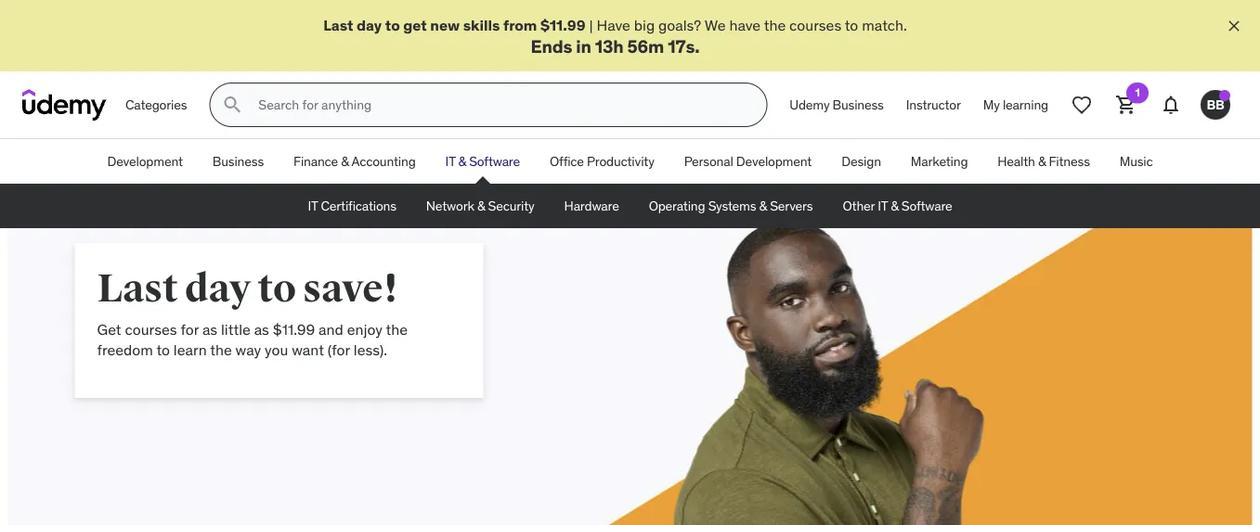 Task type: locate. For each thing, give the bounding box(es) containing it.
software up 'network & security'
[[469, 153, 520, 170]]

personal development
[[684, 153, 812, 170]]

1 vertical spatial last
[[97, 265, 178, 313]]

it & software link
[[430, 139, 535, 184]]

my
[[983, 96, 1000, 113]]

development up servers
[[736, 153, 812, 170]]

it down finance
[[308, 198, 318, 214]]

1 vertical spatial software
[[901, 198, 952, 214]]

learning
[[1003, 96, 1048, 113]]

to
[[385, 15, 400, 34], [845, 15, 858, 34], [258, 265, 296, 313], [156, 341, 170, 360]]

&
[[341, 153, 349, 170], [458, 153, 466, 170], [1038, 153, 1046, 170], [477, 198, 485, 214], [759, 198, 767, 214], [891, 198, 898, 214]]

udemy
[[790, 96, 830, 113]]

wishlist image
[[1071, 94, 1093, 116]]

1 vertical spatial day
[[185, 265, 251, 313]]

last
[[323, 15, 353, 34], [97, 265, 178, 313]]

get
[[97, 320, 121, 339]]

1 vertical spatial business
[[212, 153, 264, 170]]

as up way
[[254, 320, 269, 339]]

personal development link
[[669, 139, 827, 184]]

udemy business
[[790, 96, 884, 113]]

to up the "you"
[[258, 265, 296, 313]]

1 horizontal spatial $11.99
[[540, 15, 585, 34]]

categories button
[[114, 83, 198, 127]]

0 horizontal spatial day
[[185, 265, 251, 313]]

1 horizontal spatial last
[[323, 15, 353, 34]]

2 horizontal spatial it
[[878, 198, 888, 214]]

other it & software link
[[828, 184, 967, 229]]

business inside udemy business link
[[832, 96, 884, 113]]

day for save!
[[185, 265, 251, 313]]

you
[[265, 341, 288, 360]]

as
[[202, 320, 217, 339], [254, 320, 269, 339]]

new
[[430, 15, 460, 34]]

last up get
[[97, 265, 178, 313]]

as right for
[[202, 320, 217, 339]]

development down categories dropdown button
[[107, 153, 183, 170]]

business right the udemy
[[832, 96, 884, 113]]

0 vertical spatial last
[[323, 15, 353, 34]]

to left match.
[[845, 15, 858, 34]]

1 horizontal spatial it
[[445, 153, 455, 170]]

& left servers
[[759, 198, 767, 214]]

0 vertical spatial day
[[357, 15, 382, 34]]

& for software
[[458, 153, 466, 170]]

the right have
[[764, 15, 786, 34]]

marketing
[[911, 153, 968, 170]]

& left security
[[477, 198, 485, 214]]

day inside last day to get new skills from $11.99 | have big goals? we have the courses to match. ends in 13h 56m 17s .
[[357, 15, 382, 34]]

0 horizontal spatial it
[[308, 198, 318, 214]]

from
[[503, 15, 537, 34]]

it
[[445, 153, 455, 170], [308, 198, 318, 214], [878, 198, 888, 214]]

2 horizontal spatial the
[[764, 15, 786, 34]]

development
[[107, 153, 183, 170], [736, 153, 812, 170]]

you have alerts image
[[1219, 90, 1230, 101]]

$11.99
[[540, 15, 585, 34], [273, 320, 315, 339]]

less).
[[354, 341, 387, 360]]

software inside 'it & software' link
[[469, 153, 520, 170]]

0 horizontal spatial $11.99
[[273, 320, 315, 339]]

0 horizontal spatial the
[[210, 341, 232, 360]]

last inside last day to save! get courses for as little as $11.99 and enjoy the freedom to learn the way you want (for less).
[[97, 265, 178, 313]]

1 vertical spatial the
[[386, 320, 408, 339]]

0 horizontal spatial as
[[202, 320, 217, 339]]

design
[[841, 153, 881, 170]]

day up little at the bottom left of page
[[185, 265, 251, 313]]

$11.99 up ends in the top left of the page
[[540, 15, 585, 34]]

0 horizontal spatial development
[[107, 153, 183, 170]]

business down submit search icon at left top
[[212, 153, 264, 170]]

the inside last day to get new skills from $11.99 | have big goals? we have the courses to match. ends in 13h 56m 17s .
[[764, 15, 786, 34]]

0 vertical spatial $11.99
[[540, 15, 585, 34]]

the right enjoy
[[386, 320, 408, 339]]

bb link
[[1193, 83, 1238, 127]]

$11.99 inside last day to get new skills from $11.99 | have big goals? we have the courses to match. ends in 13h 56m 17s .
[[540, 15, 585, 34]]

$11.99 up the want
[[273, 320, 315, 339]]

last day to get new skills from $11.99 | have big goals? we have the courses to match. ends in 13h 56m 17s .
[[323, 15, 907, 57]]

1 horizontal spatial day
[[357, 15, 382, 34]]

operating
[[649, 198, 705, 214]]

day
[[357, 15, 382, 34], [185, 265, 251, 313]]

network & security
[[426, 198, 534, 214]]

operating systems & servers
[[649, 198, 813, 214]]

it for it certifications
[[308, 198, 318, 214]]

1 vertical spatial courses
[[125, 320, 177, 339]]

health
[[998, 153, 1035, 170]]

courses up freedom
[[125, 320, 177, 339]]

last inside last day to get new skills from $11.99 | have big goals? we have the courses to match. ends in 13h 56m 17s .
[[323, 15, 353, 34]]

productivity
[[587, 153, 654, 170]]

big
[[634, 15, 655, 34]]

it certifications
[[308, 198, 396, 214]]

0 vertical spatial courses
[[789, 15, 841, 34]]

1 horizontal spatial development
[[736, 153, 812, 170]]

1 horizontal spatial courses
[[789, 15, 841, 34]]

hardware link
[[549, 184, 634, 229]]

$11.99 inside last day to save! get courses for as little as $11.99 and enjoy the freedom to learn the way you want (for less).
[[273, 320, 315, 339]]

finance & accounting link
[[279, 139, 430, 184]]

0 horizontal spatial software
[[469, 153, 520, 170]]

1 development from the left
[[107, 153, 183, 170]]

software down marketing link
[[901, 198, 952, 214]]

it up network
[[445, 153, 455, 170]]

the
[[764, 15, 786, 34], [386, 320, 408, 339], [210, 341, 232, 360]]

1 horizontal spatial software
[[901, 198, 952, 214]]

& for fitness
[[1038, 153, 1046, 170]]

systems
[[708, 198, 756, 214]]

udemy image
[[22, 89, 107, 121]]

software
[[469, 153, 520, 170], [901, 198, 952, 214]]

& right finance
[[341, 153, 349, 170]]

1 horizontal spatial the
[[386, 320, 408, 339]]

my learning
[[983, 96, 1048, 113]]

bb
[[1207, 96, 1224, 113]]

music link
[[1105, 139, 1168, 184]]

courses left match.
[[789, 15, 841, 34]]

for
[[181, 320, 199, 339]]

shopping cart with 1 item image
[[1115, 94, 1137, 116]]

& up network
[[458, 153, 466, 170]]

2 as from the left
[[254, 320, 269, 339]]

1 horizontal spatial as
[[254, 320, 269, 339]]

0 vertical spatial software
[[469, 153, 520, 170]]

0 vertical spatial business
[[832, 96, 884, 113]]

0 horizontal spatial business
[[212, 153, 264, 170]]

Search for anything text field
[[255, 89, 744, 121]]

0 horizontal spatial courses
[[125, 320, 177, 339]]

1 horizontal spatial business
[[832, 96, 884, 113]]

to left learn
[[156, 341, 170, 360]]

to left get
[[385, 15, 400, 34]]

last left get
[[323, 15, 353, 34]]

business
[[832, 96, 884, 113], [212, 153, 264, 170]]

instructor link
[[895, 83, 972, 127]]

day left get
[[357, 15, 382, 34]]

0 vertical spatial the
[[764, 15, 786, 34]]

& right the health
[[1038, 153, 1046, 170]]

day inside last day to save! get courses for as little as $11.99 and enjoy the freedom to learn the way you want (for less).
[[185, 265, 251, 313]]

0 horizontal spatial last
[[97, 265, 178, 313]]

1 vertical spatial $11.99
[[273, 320, 315, 339]]

courses
[[789, 15, 841, 34], [125, 320, 177, 339]]

it right other
[[878, 198, 888, 214]]

the down little at the bottom left of page
[[210, 341, 232, 360]]

have
[[597, 15, 630, 34]]



Task type: vqa. For each thing, say whether or not it's contained in the screenshot.
JP link
no



Task type: describe. For each thing, give the bounding box(es) containing it.
learn
[[173, 341, 207, 360]]

business inside the business link
[[212, 153, 264, 170]]

|
[[589, 15, 593, 34]]

13h 56m 17s
[[595, 35, 695, 57]]

(for
[[328, 341, 350, 360]]

courses inside last day to get new skills from $11.99 | have big goals? we have the courses to match. ends in 13h 56m 17s .
[[789, 15, 841, 34]]

business link
[[198, 139, 279, 184]]

office
[[550, 153, 584, 170]]

music
[[1120, 153, 1153, 170]]

day for get
[[357, 15, 382, 34]]

other
[[843, 198, 875, 214]]

& for security
[[477, 198, 485, 214]]

last for get
[[323, 15, 353, 34]]

1
[[1135, 86, 1140, 100]]

it for it & software
[[445, 153, 455, 170]]

enjoy
[[347, 320, 382, 339]]

in
[[576, 35, 591, 57]]

hardware
[[564, 198, 619, 214]]

2 vertical spatial the
[[210, 341, 232, 360]]

match.
[[862, 15, 907, 34]]

finance & accounting
[[293, 153, 416, 170]]

office productivity
[[550, 153, 654, 170]]

ends
[[531, 35, 572, 57]]

development link
[[92, 139, 198, 184]]

development inside "link"
[[107, 153, 183, 170]]

office productivity link
[[535, 139, 669, 184]]

2 development from the left
[[736, 153, 812, 170]]

network & security link
[[411, 184, 549, 229]]

submit search image
[[221, 94, 244, 116]]

it certifications link
[[293, 184, 411, 229]]

accounting
[[351, 153, 416, 170]]

last day to save! get courses for as little as $11.99 and enjoy the freedom to learn the way you want (for less).
[[97, 265, 408, 360]]

have
[[729, 15, 761, 34]]

servers
[[770, 198, 813, 214]]

get
[[403, 15, 427, 34]]

1 as from the left
[[202, 320, 217, 339]]

way
[[235, 341, 261, 360]]

my learning link
[[972, 83, 1059, 127]]

security
[[488, 198, 534, 214]]

network
[[426, 198, 474, 214]]

last for save!
[[97, 265, 178, 313]]

close image
[[1225, 17, 1243, 35]]

and
[[319, 320, 343, 339]]

freedom
[[97, 341, 153, 360]]

little
[[221, 320, 251, 339]]

instructor
[[906, 96, 961, 113]]

fitness
[[1049, 153, 1090, 170]]

personal
[[684, 153, 733, 170]]

categories
[[125, 96, 187, 113]]

it & software
[[445, 153, 520, 170]]

health & fitness link
[[983, 139, 1105, 184]]

health & fitness
[[998, 153, 1090, 170]]

operating systems & servers link
[[634, 184, 828, 229]]

.
[[695, 35, 700, 57]]

we
[[705, 15, 726, 34]]

& right other
[[891, 198, 898, 214]]

marketing link
[[896, 139, 983, 184]]

notifications image
[[1160, 94, 1182, 116]]

certifications
[[321, 198, 396, 214]]

& for accounting
[[341, 153, 349, 170]]

design link
[[827, 139, 896, 184]]

save!
[[303, 265, 398, 313]]

udemy business link
[[778, 83, 895, 127]]

want
[[292, 341, 324, 360]]

other it & software
[[843, 198, 952, 214]]

finance
[[293, 153, 338, 170]]

1 link
[[1104, 83, 1149, 127]]

goals?
[[658, 15, 701, 34]]

courses inside last day to save! get courses for as little as $11.99 and enjoy the freedom to learn the way you want (for less).
[[125, 320, 177, 339]]

skills
[[463, 15, 500, 34]]

software inside the other it & software link
[[901, 198, 952, 214]]



